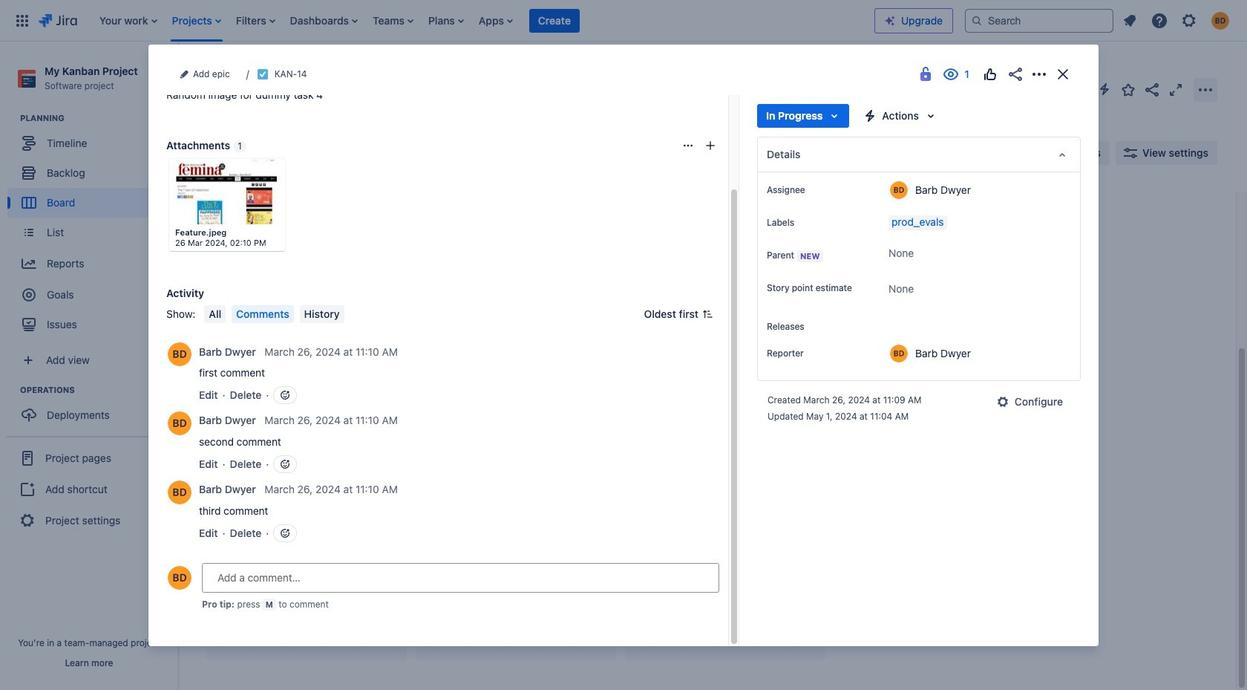 Task type: describe. For each thing, give the bounding box(es) containing it.
download image
[[235, 165, 253, 183]]

2 vertical spatial more information about barb dwyer image
[[168, 481, 192, 504]]

copy link to issue image
[[304, 68, 316, 79]]

2 vertical spatial group
[[6, 436, 172, 542]]

primary element
[[9, 0, 875, 41]]

copy link to comment image for add reaction image
[[401, 414, 413, 426]]

details element
[[758, 137, 1082, 172]]

1 horizontal spatial list
[[1117, 7, 1239, 34]]

1 vertical spatial more information about barb dwyer image
[[168, 342, 192, 366]]

search image
[[972, 14, 984, 26]]

copy link to comment image
[[401, 484, 413, 495]]

2 list item from the left
[[168, 0, 226, 41]]

enter full screen image
[[1168, 81, 1186, 98]]

actions image
[[1031, 65, 1049, 83]]

3 list item from the left
[[232, 0, 280, 41]]

0 vertical spatial group
[[7, 112, 178, 344]]

to do element
[[218, 204, 257, 215]]

star kan board image
[[1120, 81, 1138, 98]]

parent pin to top. only you can see pinned fields. image
[[826, 250, 838, 261]]

heading for middle group
[[20, 384, 178, 396]]

8 list item from the left
[[530, 0, 580, 41]]

add reaction image for the bottom more information about barb dwyer image
[[280, 527, 291, 539]]

sidebar element
[[0, 42, 178, 690]]



Task type: vqa. For each thing, say whether or not it's contained in the screenshot.
HELP IMAGE
no



Task type: locate. For each thing, give the bounding box(es) containing it.
add reaction image
[[280, 458, 291, 470]]

1 vertical spatial add reaction image
[[280, 527, 291, 539]]

2 add reaction image from the top
[[280, 527, 291, 539]]

Add a comment… field
[[202, 563, 720, 593]]

0 vertical spatial copy link to comment image
[[401, 345, 413, 357]]

close image
[[1055, 65, 1073, 83]]

0 vertical spatial heading
[[20, 112, 178, 124]]

more information about barb dwyer image
[[891, 181, 908, 199], [168, 342, 192, 366], [168, 481, 192, 504]]

7 list item from the left
[[475, 0, 518, 41]]

more information about barb dwyer image up more information about barb dwyer icon
[[168, 342, 192, 366]]

1 heading from the top
[[20, 112, 178, 124]]

1 add reaction image from the top
[[280, 389, 291, 401]]

add reaction image
[[280, 389, 291, 401], [280, 527, 291, 539]]

jira image
[[39, 12, 77, 29], [39, 12, 77, 29]]

Search text field
[[227, 141, 338, 165]]

goal image
[[22, 288, 36, 302]]

2 copy link to comment image from the top
[[401, 414, 413, 426]]

1 vertical spatial copy link to comment image
[[401, 414, 413, 426]]

1 vertical spatial heading
[[20, 384, 178, 396]]

4 list item from the left
[[286, 0, 363, 41]]

vote options: no one has voted for this issue yet. image
[[982, 65, 1000, 83]]

5 list item from the left
[[368, 0, 418, 41]]

add reaction image for more information about barb dwyer image to the middle
[[280, 389, 291, 401]]

1 copy link to comment image from the top
[[401, 345, 413, 357]]

1 vertical spatial group
[[7, 384, 178, 435]]

heading
[[20, 112, 178, 124], [20, 384, 178, 396]]

copy link to comment image
[[401, 345, 413, 357], [401, 414, 413, 426]]

1 list item from the left
[[95, 0, 162, 41]]

add reaction image down add reaction image
[[280, 527, 291, 539]]

Search field
[[966, 9, 1114, 32]]

None search field
[[966, 9, 1114, 32]]

menu bar
[[202, 305, 347, 323]]

task image
[[257, 68, 269, 80]]

add attachment image
[[705, 140, 717, 152]]

more information about barb dwyer image
[[168, 412, 192, 435]]

story point estimate pin to top. only you can see pinned fields. image
[[770, 294, 782, 306]]

0 horizontal spatial list
[[92, 0, 875, 41]]

2 heading from the top
[[20, 384, 178, 396]]

banner
[[0, 0, 1248, 42]]

more information about barb dwyer image down details element
[[891, 181, 908, 199]]

group
[[7, 112, 178, 344], [7, 384, 178, 435], [6, 436, 172, 542]]

reporter pin to top. only you can see pinned fields. image
[[807, 348, 819, 360]]

add reaction image up add reaction image
[[280, 389, 291, 401]]

copy link to comment image for add reaction icon related to more information about barb dwyer image to the middle
[[401, 345, 413, 357]]

list item
[[95, 0, 162, 41], [168, 0, 226, 41], [232, 0, 280, 41], [286, 0, 363, 41], [368, 0, 418, 41], [424, 0, 469, 41], [475, 0, 518, 41], [530, 0, 580, 41]]

more options for attachments image
[[683, 140, 695, 152]]

more image
[[261, 165, 279, 183]]

0 vertical spatial more information about barb dwyer image
[[891, 181, 908, 199]]

6 list item from the left
[[424, 0, 469, 41]]

0 vertical spatial add reaction image
[[280, 389, 291, 401]]

heading for the top group
[[20, 112, 178, 124]]

more information about barb dwyer image down more information about barb dwyer icon
[[168, 481, 192, 504]]

list
[[92, 0, 875, 41], [1117, 7, 1239, 34]]

dialog
[[149, 0, 1099, 646]]



